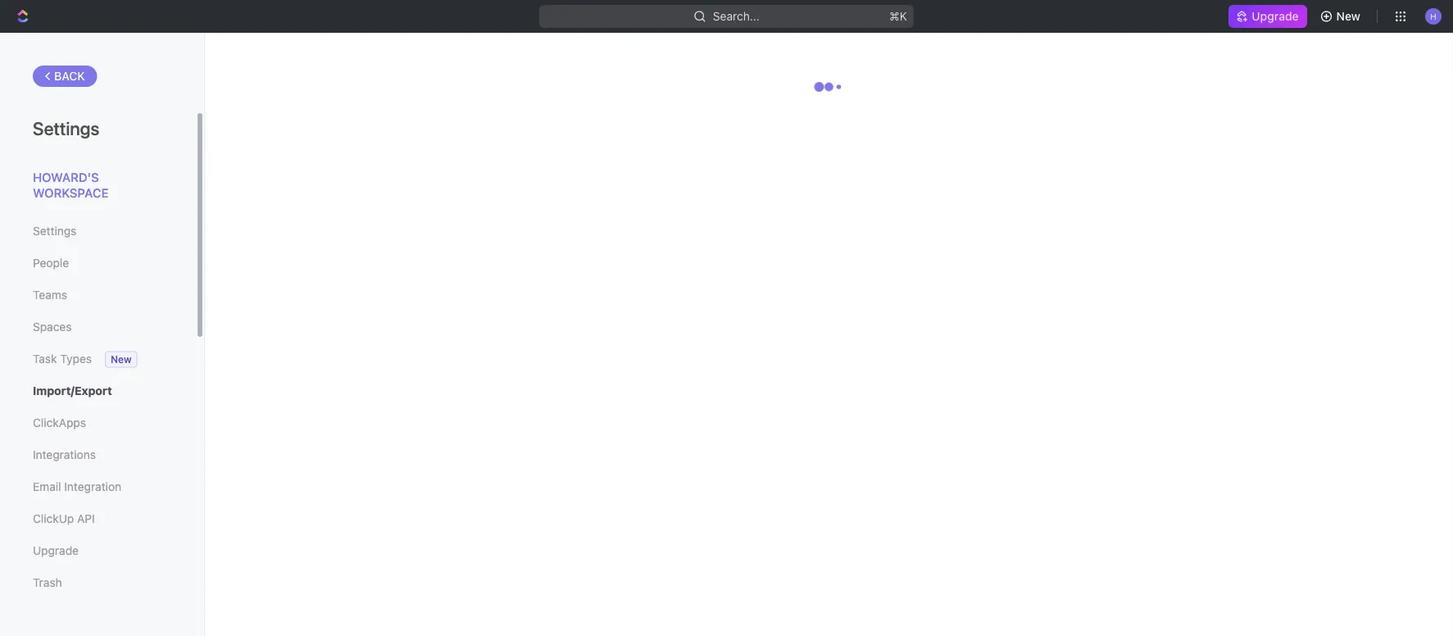 Task type: locate. For each thing, give the bounding box(es) containing it.
api
[[77, 512, 95, 525]]

upgrade inside settings element
[[33, 544, 79, 557]]

settings up 'people'
[[33, 224, 77, 238]]

0 vertical spatial upgrade link
[[1229, 5, 1307, 28]]

settings element
[[0, 33, 205, 636]]

trash link
[[33, 569, 163, 597]]

task types
[[33, 352, 92, 366]]

0 horizontal spatial upgrade
[[33, 544, 79, 557]]

new inside settings element
[[111, 354, 132, 365]]

new
[[1337, 9, 1361, 23], [111, 354, 132, 365]]

settings
[[33, 117, 100, 139], [33, 224, 77, 238]]

1 horizontal spatial upgrade link
[[1229, 5, 1307, 28]]

people
[[33, 256, 69, 270]]

0 vertical spatial new
[[1337, 9, 1361, 23]]

new button
[[1314, 3, 1371, 30]]

back
[[54, 69, 85, 83]]

howard's
[[33, 170, 99, 184]]

1 vertical spatial new
[[111, 354, 132, 365]]

0 vertical spatial settings
[[33, 117, 100, 139]]

1 vertical spatial settings
[[33, 224, 77, 238]]

email integration link
[[33, 473, 163, 501]]

upgrade link left new button
[[1229, 5, 1307, 28]]

new inside button
[[1337, 9, 1361, 23]]

0 horizontal spatial upgrade link
[[33, 537, 163, 565]]

0 horizontal spatial new
[[111, 354, 132, 365]]

1 horizontal spatial upgrade
[[1252, 9, 1299, 23]]

clickapps
[[33, 416, 86, 430]]

settings up howard's
[[33, 117, 100, 139]]

spaces
[[33, 320, 72, 334]]

upgrade link up trash link
[[33, 537, 163, 565]]

1 vertical spatial upgrade
[[33, 544, 79, 557]]

upgrade down clickup at the left bottom of the page
[[33, 544, 79, 557]]

trash
[[33, 576, 62, 589]]

upgrade link
[[1229, 5, 1307, 28], [33, 537, 163, 565]]

spaces link
[[33, 313, 163, 341]]

task
[[33, 352, 57, 366]]

integration
[[64, 480, 121, 493]]

teams link
[[33, 281, 163, 309]]

1 horizontal spatial new
[[1337, 9, 1361, 23]]

email
[[33, 480, 61, 493]]

howard's workspace
[[33, 170, 109, 200]]

email integration
[[33, 480, 121, 493]]

people link
[[33, 249, 163, 277]]

integrations link
[[33, 441, 163, 469]]

settings link
[[33, 217, 163, 245]]

upgrade left new button
[[1252, 9, 1299, 23]]

upgrade
[[1252, 9, 1299, 23], [33, 544, 79, 557]]



Task type: describe. For each thing, give the bounding box(es) containing it.
1 settings from the top
[[33, 117, 100, 139]]

h
[[1431, 11, 1437, 21]]

import/export
[[33, 384, 112, 398]]

clickapps link
[[33, 409, 163, 437]]

workspace
[[33, 186, 109, 200]]

h button
[[1421, 3, 1447, 30]]

import/export link
[[33, 377, 163, 405]]

teams
[[33, 288, 67, 302]]

0 vertical spatial upgrade
[[1252, 9, 1299, 23]]

types
[[60, 352, 92, 366]]

integrations
[[33, 448, 96, 462]]

search...
[[713, 9, 760, 23]]

back link
[[33, 66, 97, 87]]

2 settings from the top
[[33, 224, 77, 238]]

clickup api link
[[33, 505, 163, 533]]

1 vertical spatial upgrade link
[[33, 537, 163, 565]]

⌘k
[[890, 9, 907, 23]]

clickup api
[[33, 512, 95, 525]]

clickup
[[33, 512, 74, 525]]



Task type: vqa. For each thing, say whether or not it's contained in the screenshot.
Trash LINK
yes



